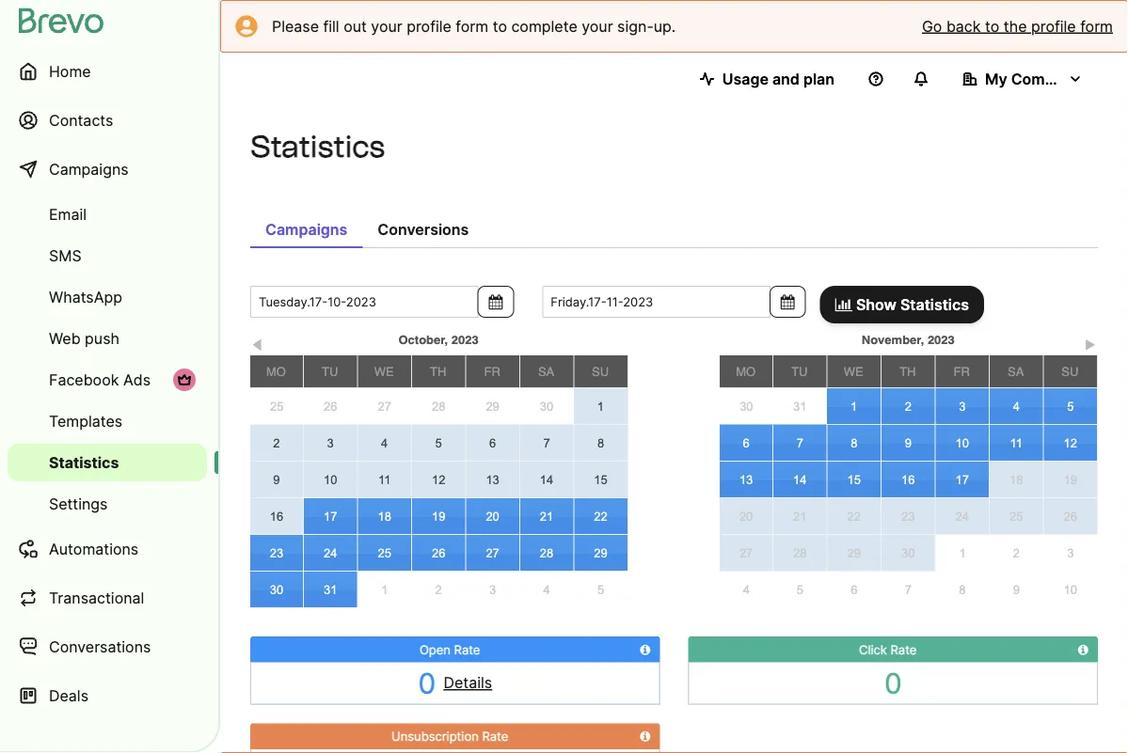 Task type: describe. For each thing, give the bounding box(es) containing it.
25 for the left 25 link
[[270, 400, 284, 414]]

november, 2023 ▶
[[862, 333, 1096, 352]]

1 horizontal spatial 28
[[540, 546, 554, 560]]

go back to the profile form link
[[922, 15, 1113, 38]]

show statistics
[[853, 295, 969, 314]]

2 22 from the left
[[847, 510, 861, 524]]

templates link
[[8, 403, 207, 440]]

web
[[49, 329, 81, 348]]

0 vertical spatial 24 link
[[936, 499, 989, 534]]

6 for 6 link to the right
[[851, 583, 858, 597]]

◀ link
[[250, 334, 264, 352]]

2 14 link from the left
[[774, 462, 827, 498]]

su for 5
[[1062, 365, 1079, 379]]

12 for top 12 link
[[1064, 436, 1077, 450]]

0 horizontal spatial 28
[[432, 400, 445, 414]]

0 horizontal spatial 29
[[486, 400, 500, 414]]

sign-
[[617, 17, 654, 35]]

1 22 link from the left
[[574, 499, 628, 534]]

7 for middle 7 link
[[797, 436, 804, 450]]

0 horizontal spatial 29 link
[[466, 389, 520, 425]]

0 horizontal spatial 24 link
[[304, 535, 357, 571]]

contacts
[[49, 111, 113, 129]]

20 for first 20 link from the right
[[740, 510, 753, 524]]

conversions link
[[363, 211, 484, 248]]

0 vertical spatial 23 link
[[882, 499, 935, 534]]

unsubscription rate
[[392, 730, 508, 744]]

show
[[856, 295, 897, 314]]

1 horizontal spatial 27 link
[[466, 535, 519, 571]]

usage and plan
[[722, 70, 835, 88]]

1 vertical spatial 12 link
[[412, 462, 465, 498]]

0 horizontal spatial 28 link
[[412, 389, 466, 425]]

info circle image for click rate
[[1078, 644, 1089, 656]]

web push link
[[8, 320, 207, 358]]

automations link
[[8, 527, 207, 572]]

14 for 1st 14 'link'
[[540, 473, 554, 487]]

1 22 from the left
[[594, 510, 608, 524]]

From text field
[[250, 286, 478, 318]]

1 14 link from the left
[[520, 462, 573, 498]]

6 for middle 6 link
[[743, 436, 750, 450]]

0 vertical spatial 10 link
[[936, 425, 989, 461]]

bar chart image
[[835, 297, 853, 312]]

home
[[49, 62, 91, 80]]

7 for left 7 link
[[543, 436, 550, 450]]

0 vertical spatial 16 link
[[882, 462, 935, 498]]

open
[[420, 643, 451, 657]]

24 for the topmost '24' link
[[956, 510, 969, 524]]

2 vertical spatial 26 link
[[412, 535, 465, 571]]

▶ link
[[1084, 334, 1098, 352]]

my
[[985, 70, 1008, 88]]

0 horizontal spatial 25 link
[[250, 389, 303, 425]]

statistics inside 'link'
[[49, 454, 119, 472]]

0 vertical spatial statistics
[[250, 128, 385, 165]]

back
[[947, 17, 981, 35]]

1 horizontal spatial 8 link
[[828, 425, 881, 461]]

0 horizontal spatial 27
[[378, 400, 391, 414]]

please fill out your profile form to complete your sign-up.
[[272, 17, 676, 35]]

2 horizontal spatial 27 link
[[720, 535, 773, 571]]

1 horizontal spatial 6 link
[[720, 425, 773, 461]]

calendar image for from text field
[[489, 295, 503, 310]]

show statistics button
[[820, 286, 984, 324]]

settings link
[[8, 486, 207, 523]]

2 to from the left
[[985, 17, 1000, 35]]

0 vertical spatial campaigns
[[49, 160, 129, 178]]

19 for the leftmost 19 link
[[432, 510, 445, 524]]

1 vertical spatial 10 link
[[304, 462, 357, 498]]

we for november, 2023
[[844, 365, 864, 379]]

0 horizontal spatial 6 link
[[466, 425, 519, 461]]

0 horizontal spatial 17
[[324, 510, 337, 524]]

1 horizontal spatial 29
[[594, 546, 608, 560]]

my company
[[985, 70, 1081, 88]]

2 20 link from the left
[[720, 499, 773, 534]]

october, 2023 link
[[303, 328, 574, 351]]

unsubscription
[[392, 730, 479, 744]]

0 details
[[418, 667, 492, 701]]

2 horizontal spatial 25 link
[[990, 499, 1043, 534]]

1 horizontal spatial 8
[[851, 436, 858, 450]]

deals
[[49, 687, 88, 705]]

25 for right 25 link
[[1010, 510, 1023, 524]]

deals link
[[8, 674, 207, 719]]

1 your from the left
[[371, 17, 402, 35]]

sms link
[[8, 237, 207, 275]]

16 for 16 link to the top
[[902, 473, 915, 487]]

2023 for october,
[[452, 333, 479, 347]]

facebook ads
[[49, 371, 151, 389]]

0 vertical spatial 17
[[956, 473, 969, 487]]

12 for the bottom 12 link
[[432, 473, 445, 487]]

1 to from the left
[[493, 17, 507, 35]]

tu for 26
[[322, 365, 338, 379]]

home link
[[8, 49, 207, 94]]

2 horizontal spatial 8 link
[[935, 572, 990, 608]]

october, 2023
[[399, 333, 479, 347]]

2 horizontal spatial 9 link
[[990, 572, 1044, 608]]

mo for 30
[[736, 365, 756, 379]]

open rate
[[420, 643, 480, 657]]

facebook
[[49, 371, 119, 389]]

please
[[272, 17, 319, 35]]

2 21 from the left
[[793, 510, 807, 524]]

email link
[[8, 196, 207, 233]]

2023 for november,
[[928, 333, 955, 347]]

go back to the profile form
[[922, 17, 1113, 35]]

7 for 7 link to the right
[[905, 583, 912, 597]]

0 horizontal spatial 11 link
[[358, 462, 411, 498]]

26 for the right the 26 link
[[1064, 510, 1077, 524]]

settings
[[49, 495, 108, 513]]

1 horizontal spatial 29 link
[[574, 535, 628, 571]]

24 for the left '24' link
[[324, 546, 337, 560]]

1 horizontal spatial 9 link
[[882, 425, 935, 461]]

0 vertical spatial 19 link
[[1044, 462, 1097, 498]]

18 for rightmost 18 link
[[1010, 473, 1023, 487]]

conversations link
[[8, 625, 207, 670]]

1 vertical spatial 16 link
[[250, 499, 303, 534]]

form for the
[[1080, 17, 1113, 35]]

2 horizontal spatial 29
[[847, 546, 861, 560]]

transactional link
[[8, 576, 207, 621]]

whatsapp
[[49, 288, 122, 306]]

2 horizontal spatial 28 link
[[774, 535, 827, 571]]

1 13 link from the left
[[466, 462, 519, 498]]

click
[[859, 643, 887, 657]]

26 for the bottom the 26 link
[[432, 546, 445, 560]]

form for your
[[456, 17, 489, 35]]

1 horizontal spatial campaigns
[[265, 220, 348, 239]]

sms
[[49, 247, 82, 265]]

10 for 10 link to the bottom
[[1064, 583, 1077, 597]]

november,
[[862, 333, 924, 347]]

26 for the left the 26 link
[[324, 400, 337, 414]]

9 for 9 link to the middle
[[273, 473, 280, 487]]

facebook ads link
[[8, 361, 207, 399]]

my company button
[[948, 60, 1098, 98]]

0 vertical spatial 12 link
[[1044, 425, 1097, 461]]

2 horizontal spatial 26 link
[[1044, 499, 1097, 534]]

left___rvooi image
[[177, 373, 192, 388]]

october,
[[399, 333, 448, 347]]

conversions
[[378, 220, 469, 239]]

0 horizontal spatial 19 link
[[412, 499, 465, 534]]

2 your from the left
[[582, 17, 613, 35]]

usage and plan button
[[685, 60, 850, 98]]

up.
[[654, 17, 676, 35]]

1 horizontal spatial 7 link
[[774, 425, 827, 461]]

the
[[1004, 17, 1027, 35]]

0 vertical spatial 11 link
[[990, 425, 1043, 461]]

templates
[[49, 412, 123, 431]]

18 for the left 18 link
[[378, 510, 391, 524]]

1 horizontal spatial 31
[[793, 400, 807, 414]]

conversations
[[49, 638, 151, 656]]

0 horizontal spatial 27 link
[[358, 389, 412, 425]]

0 horizontal spatial 31
[[324, 583, 337, 597]]

2 horizontal spatial 8
[[959, 583, 966, 597]]

go
[[922, 17, 942, 35]]

web push
[[49, 329, 119, 348]]

1 horizontal spatial 27
[[486, 546, 500, 560]]

1 horizontal spatial 18 link
[[990, 462, 1043, 498]]

0 vertical spatial 31 link
[[773, 389, 827, 425]]

fill
[[323, 17, 339, 35]]

2 horizontal spatial 7 link
[[881, 572, 935, 608]]

1 21 from the left
[[540, 510, 554, 524]]

1 15 from the left
[[594, 473, 608, 487]]

1 vertical spatial 23 link
[[250, 535, 303, 571]]



Task type: vqa. For each thing, say whether or not it's contained in the screenshot.
topmost field
no



Task type: locate. For each thing, give the bounding box(es) containing it.
2 horizontal spatial statistics
[[901, 295, 969, 314]]

calendar image
[[489, 295, 503, 310], [781, 295, 795, 310]]

sa for 4
[[1008, 365, 1024, 379]]

whatsapp link
[[8, 279, 207, 316]]

1 link
[[574, 389, 628, 424], [827, 389, 881, 424], [936, 536, 990, 571], [358, 572, 412, 608]]

28 link
[[412, 389, 466, 425], [520, 535, 573, 571], [774, 535, 827, 571]]

9 link
[[882, 425, 935, 461], [250, 462, 303, 498], [990, 572, 1044, 608]]

0 horizontal spatial 12
[[432, 473, 445, 487]]

1 we from the left
[[374, 365, 394, 379]]

1 horizontal spatial fr
[[954, 365, 970, 379]]

1 horizontal spatial we
[[844, 365, 864, 379]]

1 horizontal spatial 13 link
[[720, 462, 773, 498]]

1
[[597, 399, 604, 414], [851, 399, 857, 414], [959, 546, 966, 561], [381, 583, 388, 597]]

your right out
[[371, 17, 402, 35]]

1 horizontal spatial 0
[[884, 667, 902, 701]]

1 vertical spatial 10
[[324, 473, 337, 487]]

6 for left 6 link
[[489, 436, 496, 450]]

2 info circle image from the left
[[1078, 644, 1089, 656]]

statistics inside button
[[901, 295, 969, 314]]

16
[[902, 473, 915, 487], [270, 510, 283, 524]]

statistics link
[[8, 444, 207, 482]]

0 vertical spatial 18
[[1010, 473, 1023, 487]]

19
[[1064, 473, 1077, 487], [432, 510, 445, 524]]

24 link
[[936, 499, 989, 534], [304, 535, 357, 571]]

profile
[[407, 17, 452, 35], [1031, 17, 1076, 35]]

20 for 1st 20 link from the left
[[486, 510, 500, 524]]

1 21 link from the left
[[520, 499, 573, 534]]

2 22 link from the left
[[828, 499, 881, 534]]

2 link
[[882, 389, 935, 424], [250, 425, 303, 461], [990, 536, 1044, 571], [412, 572, 466, 608]]

2 horizontal spatial 28
[[793, 546, 807, 560]]

1 horizontal spatial 6
[[743, 436, 750, 450]]

mo
[[266, 365, 286, 379], [736, 365, 756, 379]]

th for 28
[[430, 365, 446, 379]]

1 15 link from the left
[[574, 462, 628, 498]]

11 link
[[990, 425, 1043, 461], [358, 462, 411, 498]]

2 vertical spatial 10 link
[[1044, 572, 1098, 608]]

2 form from the left
[[1080, 17, 1113, 35]]

3
[[959, 399, 966, 414], [327, 436, 334, 450], [1067, 546, 1074, 561], [489, 583, 496, 597]]

2 tu from the left
[[792, 365, 808, 379]]

7 link
[[520, 425, 573, 461], [774, 425, 827, 461], [881, 572, 935, 608]]

0 horizontal spatial 15
[[594, 473, 608, 487]]

2 vertical spatial 26
[[432, 546, 445, 560]]

2 horizontal spatial 27
[[740, 546, 753, 560]]

rate for click rate
[[891, 643, 917, 657]]

1 th from the left
[[430, 365, 446, 379]]

3 link
[[936, 389, 989, 424], [304, 425, 357, 461], [1044, 536, 1098, 571], [466, 572, 520, 608]]

0 horizontal spatial 25
[[270, 400, 284, 414]]

26 link
[[303, 389, 358, 425], [1044, 499, 1097, 534], [412, 535, 465, 571]]

usage
[[722, 70, 769, 88]]

1 13 from the left
[[486, 473, 500, 487]]

complete
[[511, 17, 578, 35]]

tu for 31
[[792, 365, 808, 379]]

2023
[[452, 333, 479, 347], [928, 333, 955, 347]]

profile for your
[[407, 17, 452, 35]]

0 horizontal spatial 21
[[540, 510, 554, 524]]

2 calendar image from the left
[[781, 295, 795, 310]]

0 horizontal spatial 8
[[598, 436, 604, 450]]

1 horizontal spatial 7
[[797, 436, 804, 450]]

0 horizontal spatial rate
[[454, 643, 480, 657]]

1 horizontal spatial 11 link
[[990, 425, 1043, 461]]

profile right the
[[1031, 17, 1076, 35]]

2 horizontal spatial 26
[[1064, 510, 1077, 524]]

1 horizontal spatial info circle image
[[1078, 644, 1089, 656]]

1 profile from the left
[[407, 17, 452, 35]]

23 for the top the 23 link
[[902, 510, 915, 524]]

0 down open
[[418, 667, 436, 701]]

2 mo from the left
[[736, 365, 756, 379]]

0 horizontal spatial 10
[[324, 473, 337, 487]]

1 horizontal spatial 21 link
[[774, 499, 827, 534]]

18 link
[[990, 462, 1043, 498], [358, 499, 411, 534]]

1 form from the left
[[456, 17, 489, 35]]

to left complete at the top of page
[[493, 17, 507, 35]]

1 su from the left
[[592, 365, 609, 379]]

31 link
[[773, 389, 827, 425], [304, 572, 357, 608]]

To text field
[[542, 286, 771, 318]]

out
[[344, 17, 367, 35]]

november, 2023 link
[[773, 328, 1044, 351]]

2 profile from the left
[[1031, 17, 1076, 35]]

campaigns up from text field
[[265, 220, 348, 239]]

calendar image for 'to' text field
[[781, 295, 795, 310]]

2 fr from the left
[[954, 365, 970, 379]]

1 horizontal spatial calendar image
[[781, 295, 795, 310]]

1 horizontal spatial to
[[985, 17, 1000, 35]]

22 link
[[574, 499, 628, 534], [828, 499, 881, 534]]

1 14 from the left
[[540, 473, 554, 487]]

transactional
[[49, 589, 144, 607]]

1 vertical spatial 9 link
[[250, 462, 303, 498]]

rate right unsubscription
[[482, 730, 508, 744]]

1 horizontal spatial th
[[900, 365, 916, 379]]

push
[[85, 329, 119, 348]]

0 vertical spatial 17 link
[[936, 462, 989, 498]]

form left complete at the top of page
[[456, 17, 489, 35]]

info circle image for open rate
[[640, 644, 651, 656]]

th for 2
[[900, 365, 916, 379]]

0
[[418, 667, 436, 701], [884, 667, 902, 701]]

1 horizontal spatial 15
[[847, 473, 861, 487]]

automations
[[49, 540, 139, 558]]

0 vertical spatial 25 link
[[250, 389, 303, 425]]

2023 down "show statistics"
[[928, 333, 955, 347]]

25
[[270, 400, 284, 414], [1010, 510, 1023, 524], [378, 546, 391, 560]]

1 horizontal spatial profile
[[1031, 17, 1076, 35]]

rate right click
[[891, 643, 917, 657]]

2 13 link from the left
[[720, 462, 773, 498]]

11 for the topmost "11" link
[[1010, 436, 1023, 450]]

tu
[[322, 365, 338, 379], [792, 365, 808, 379]]

21
[[540, 510, 554, 524], [793, 510, 807, 524]]

0 horizontal spatial to
[[493, 17, 507, 35]]

ads
[[123, 371, 151, 389]]

rate for open rate
[[454, 643, 480, 657]]

13 for 1st '13' link from left
[[486, 473, 500, 487]]

1 vertical spatial 11
[[378, 473, 391, 487]]

0 horizontal spatial 20
[[486, 510, 500, 524]]

contacts link
[[8, 98, 207, 143]]

details
[[444, 674, 492, 693]]

1 horizontal spatial 26 link
[[412, 535, 465, 571]]

plan
[[804, 70, 835, 88]]

9 for rightmost 9 link
[[1013, 583, 1020, 597]]

1 horizontal spatial 11
[[1010, 436, 1023, 450]]

we
[[374, 365, 394, 379], [844, 365, 864, 379]]

2 vertical spatial 25
[[378, 546, 391, 560]]

0 vertical spatial 12
[[1064, 436, 1077, 450]]

2 21 link from the left
[[774, 499, 827, 534]]

1 horizontal spatial 10
[[956, 436, 969, 450]]

0 horizontal spatial su
[[592, 365, 609, 379]]

2 we from the left
[[844, 365, 864, 379]]

2 su from the left
[[1062, 365, 1079, 379]]

13 for first '13' link from the right
[[740, 473, 753, 487]]

1 calendar image from the left
[[489, 295, 503, 310]]

1 horizontal spatial 16
[[902, 473, 915, 487]]

27
[[378, 400, 391, 414], [486, 546, 500, 560], [740, 546, 753, 560]]

2 0 from the left
[[884, 667, 902, 701]]

0 horizontal spatial we
[[374, 365, 394, 379]]

fr down november, 2023 ▶ on the right
[[954, 365, 970, 379]]

25 link
[[250, 389, 303, 425], [990, 499, 1043, 534], [358, 535, 411, 571]]

9 for the middle 9 link
[[905, 436, 912, 450]]

11 for left "11" link
[[378, 473, 391, 487]]

0 horizontal spatial form
[[456, 17, 489, 35]]

0 horizontal spatial 0
[[418, 667, 436, 701]]

1 vertical spatial 17 link
[[304, 499, 357, 534]]

1 horizontal spatial campaigns link
[[250, 211, 363, 248]]

2 sa from the left
[[1008, 365, 1024, 379]]

profile for the
[[1031, 17, 1076, 35]]

0 horizontal spatial 12 link
[[412, 462, 465, 498]]

we down october, 2023 link
[[374, 365, 394, 379]]

1 info circle image from the left
[[640, 644, 651, 656]]

23 for the 23 link to the bottom
[[270, 546, 283, 560]]

17 link
[[936, 462, 989, 498], [304, 499, 357, 534]]

10 link
[[936, 425, 989, 461], [304, 462, 357, 498], [1044, 572, 1098, 608]]

10 for middle 10 link
[[324, 473, 337, 487]]

rate for unsubscription rate
[[482, 730, 508, 744]]

1 horizontal spatial 23
[[902, 510, 915, 524]]

2023 inside november, 2023 ▶
[[928, 333, 955, 347]]

0 horizontal spatial 7 link
[[520, 425, 573, 461]]

1 20 link from the left
[[466, 499, 519, 534]]

0 horizontal spatial 18 link
[[358, 499, 411, 534]]

0 horizontal spatial 8 link
[[574, 425, 628, 461]]

20
[[486, 510, 500, 524], [740, 510, 753, 524]]

2 horizontal spatial 6 link
[[827, 572, 881, 608]]

26
[[324, 400, 337, 414], [1064, 510, 1077, 524], [432, 546, 445, 560]]

0 vertical spatial campaigns link
[[8, 147, 207, 192]]

0 horizontal spatial statistics
[[49, 454, 119, 472]]

0 horizontal spatial 20 link
[[466, 499, 519, 534]]

your left 'sign-'
[[582, 17, 613, 35]]

th down "november, 2023" link
[[900, 365, 916, 379]]

to
[[493, 17, 507, 35], [985, 17, 1000, 35]]

25 for middle 25 link
[[378, 546, 391, 560]]

2 15 from the left
[[847, 473, 861, 487]]

1 vertical spatial 16
[[270, 510, 283, 524]]

calendar image up october, 2023 link
[[489, 295, 503, 310]]

1 horizontal spatial 23 link
[[882, 499, 935, 534]]

0 horizontal spatial 6
[[489, 436, 496, 450]]

1 2023 from the left
[[452, 333, 479, 347]]

1 horizontal spatial 26
[[432, 546, 445, 560]]

we down november,
[[844, 365, 864, 379]]

campaigns up 'email' link
[[49, 160, 129, 178]]

click rate
[[859, 643, 917, 657]]

info circle image
[[640, 644, 651, 656], [1078, 644, 1089, 656]]

15 link
[[574, 462, 628, 498], [828, 462, 881, 498]]

fr down october, 2023 link
[[484, 365, 500, 379]]

1 horizontal spatial 28 link
[[520, 535, 573, 571]]

form up company
[[1080, 17, 1113, 35]]

14 for 2nd 14 'link'
[[793, 473, 807, 487]]

0 down the click rate on the bottom right
[[884, 667, 902, 701]]

19 link
[[1044, 462, 1097, 498], [412, 499, 465, 534]]

0 horizontal spatial 31 link
[[304, 572, 357, 608]]

27 link
[[358, 389, 412, 425], [466, 535, 519, 571], [720, 535, 773, 571]]

2 15 link from the left
[[828, 462, 881, 498]]

0 horizontal spatial 14 link
[[520, 462, 573, 498]]

10
[[956, 436, 969, 450], [324, 473, 337, 487], [1064, 583, 1077, 597]]

6 link
[[466, 425, 519, 461], [720, 425, 773, 461], [827, 572, 881, 608]]

1 horizontal spatial 19 link
[[1044, 462, 1097, 498]]

1 sa from the left
[[538, 365, 554, 379]]

1 horizontal spatial 20 link
[[720, 499, 773, 534]]

info circle image
[[640, 731, 651, 743]]

1 mo from the left
[[266, 365, 286, 379]]

0 vertical spatial 23
[[902, 510, 915, 524]]

company
[[1011, 70, 1081, 88]]

1 horizontal spatial 17
[[956, 473, 969, 487]]

12
[[1064, 436, 1077, 450], [432, 473, 445, 487]]

5
[[1067, 399, 1074, 414], [435, 436, 442, 450], [797, 583, 804, 597], [598, 583, 604, 597]]

2
[[905, 399, 912, 414], [273, 436, 280, 450], [1013, 546, 1020, 561], [435, 583, 442, 597]]

campaigns link
[[8, 147, 207, 192], [250, 211, 363, 248]]

1 vertical spatial 25 link
[[990, 499, 1043, 534]]

0 for 0
[[884, 667, 902, 701]]

12 link
[[1044, 425, 1097, 461], [412, 462, 465, 498]]

1 vertical spatial 31
[[324, 583, 337, 597]]

fr
[[484, 365, 500, 379], [954, 365, 970, 379]]

sa for 30
[[538, 365, 554, 379]]

1 vertical spatial 18
[[378, 510, 391, 524]]

10 for the top 10 link
[[956, 436, 969, 450]]

0 horizontal spatial 14
[[540, 473, 554, 487]]

1 20 from the left
[[486, 510, 500, 524]]

2 th from the left
[[900, 365, 916, 379]]

2 horizontal spatial 29 link
[[828, 535, 881, 571]]

13
[[486, 473, 500, 487], [740, 473, 753, 487]]

0 vertical spatial 10
[[956, 436, 969, 450]]

rate right open
[[454, 643, 480, 657]]

we for october, 2023
[[374, 365, 394, 379]]

2 horizontal spatial 9
[[1013, 583, 1020, 597]]

to left the
[[985, 17, 1000, 35]]

0 horizontal spatial sa
[[538, 365, 554, 379]]

email
[[49, 205, 87, 223]]

▶
[[1085, 338, 1096, 352]]

su
[[592, 365, 609, 379], [1062, 365, 1079, 379]]

th down october, 2023
[[430, 365, 446, 379]]

and
[[772, 70, 800, 88]]

profile right out
[[407, 17, 452, 35]]

calendar image left bar chart image
[[781, 295, 795, 310]]

0 horizontal spatial 22
[[594, 510, 608, 524]]

◀
[[251, 338, 263, 352]]

campaigns link up 'email' link
[[8, 147, 207, 192]]

2 20 from the left
[[740, 510, 753, 524]]

24
[[956, 510, 969, 524], [324, 546, 337, 560]]

2 2023 from the left
[[928, 333, 955, 347]]

2 14 from the left
[[793, 473, 807, 487]]

30 link
[[520, 389, 574, 425], [720, 389, 773, 425], [882, 535, 935, 571], [250, 572, 303, 608]]

1 horizontal spatial 16 link
[[882, 462, 935, 498]]

1 vertical spatial 26
[[1064, 510, 1077, 524]]

fr for october, 2023
[[484, 365, 500, 379]]

0 horizontal spatial 26 link
[[303, 389, 358, 425]]

1 horizontal spatial 24
[[956, 510, 969, 524]]

11
[[1010, 436, 1023, 450], [378, 473, 391, 487]]

1 vertical spatial 18 link
[[358, 499, 411, 534]]

1 fr from the left
[[484, 365, 500, 379]]

22
[[594, 510, 608, 524], [847, 510, 861, 524]]

1 tu from the left
[[322, 365, 338, 379]]

2023 right october,
[[452, 333, 479, 347]]

mo for 25
[[266, 365, 286, 379]]

18
[[1010, 473, 1023, 487], [378, 510, 391, 524]]

su for 1
[[592, 365, 609, 379]]

2 horizontal spatial 10
[[1064, 583, 1077, 597]]

16 for the bottommost 16 link
[[270, 510, 283, 524]]

1 0 from the left
[[418, 667, 436, 701]]

0 vertical spatial 26
[[324, 400, 337, 414]]

1 horizontal spatial your
[[582, 17, 613, 35]]

0 for 0 details
[[418, 667, 436, 701]]

29
[[486, 400, 500, 414], [594, 546, 608, 560], [847, 546, 861, 560]]

29 link
[[466, 389, 520, 425], [574, 535, 628, 571], [828, 535, 881, 571]]

campaigns
[[49, 160, 129, 178], [265, 220, 348, 239]]

1 horizontal spatial 24 link
[[936, 499, 989, 534]]

campaigns link up from text field
[[250, 211, 363, 248]]

19 for topmost 19 link
[[1064, 473, 1077, 487]]

fr for november, 2023
[[954, 365, 970, 379]]

2 13 from the left
[[740, 473, 753, 487]]

1 horizontal spatial 25 link
[[358, 535, 411, 571]]

23 link
[[882, 499, 935, 534], [250, 535, 303, 571]]



